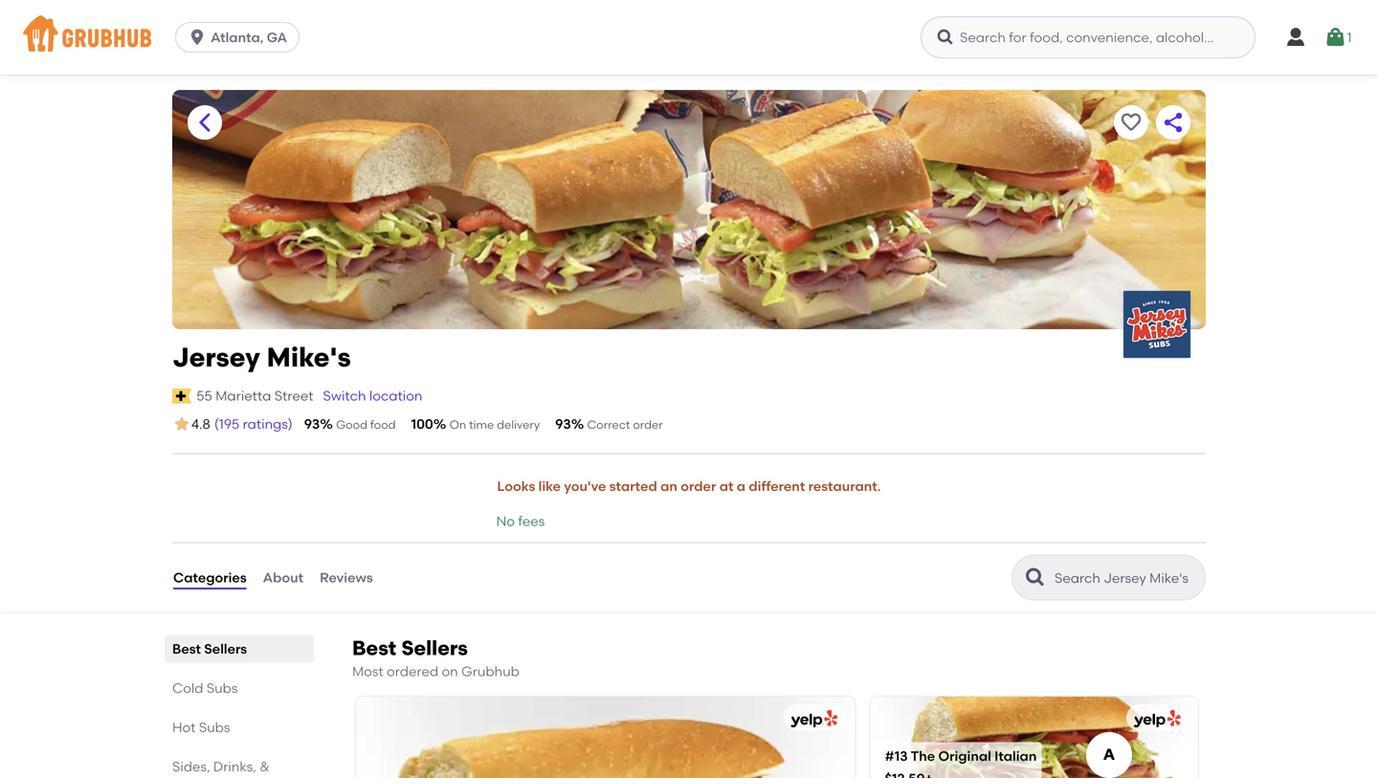Task type: describe. For each thing, give the bounding box(es) containing it.
search icon image
[[1024, 566, 1047, 589]]

atlanta, ga
[[211, 29, 287, 45]]

reviews
[[320, 569, 373, 586]]

sides,
[[172, 759, 210, 775]]

cold
[[172, 680, 203, 696]]

1
[[1347, 29, 1352, 45]]

star icon image
[[172, 415, 191, 434]]

best for best sellers
[[172, 641, 201, 657]]

most
[[352, 663, 383, 680]]

4.8
[[191, 416, 210, 432]]

55
[[196, 388, 212, 404]]

ga
[[267, 29, 287, 45]]

on
[[450, 418, 466, 432]]

1 horizontal spatial svg image
[[936, 28, 955, 47]]

best sellers most ordered on grubhub
[[352, 636, 519, 680]]

hot subs
[[172, 719, 230, 736]]

order inside button
[[681, 478, 716, 494]]

marietta
[[216, 388, 271, 404]]

yelp image inside #13 the original italian button
[[1130, 710, 1181, 728]]

italian
[[995, 748, 1037, 764]]

jersey mike's logo image
[[1124, 291, 1191, 358]]

sellers for best sellers most ordered on grubhub
[[401, 636, 468, 660]]

street
[[274, 388, 313, 404]]

no fees
[[496, 513, 545, 529]]

categories button
[[172, 543, 248, 612]]

55 marietta street button
[[195, 385, 314, 407]]

svg image
[[1324, 26, 1347, 49]]

reviews button
[[319, 543, 374, 612]]

switch location
[[323, 388, 423, 404]]

jersey
[[172, 341, 260, 373]]

#13 the original italian
[[885, 748, 1037, 764]]

grubhub
[[461, 663, 519, 680]]

&
[[260, 759, 270, 775]]

like
[[538, 478, 561, 494]]

different
[[749, 478, 805, 494]]

ordered
[[387, 663, 438, 680]]

drinks,
[[213, 759, 256, 775]]

#13 the original italian button
[[871, 697, 1198, 778]]

save this restaurant image
[[1120, 111, 1143, 134]]

original
[[938, 748, 991, 764]]

no
[[496, 513, 515, 529]]

best sellers
[[172, 641, 247, 657]]

switch location button
[[322, 385, 423, 407]]

on
[[442, 663, 458, 680]]

100
[[411, 416, 433, 432]]

1 button
[[1324, 20, 1352, 55]]

jersey mike's
[[172, 341, 351, 373]]

caret left icon image
[[193, 111, 216, 134]]

sellers for best sellers
[[204, 641, 247, 657]]

subs for hot subs
[[199, 719, 230, 736]]

ratings)
[[243, 416, 293, 432]]



Task type: locate. For each thing, give the bounding box(es) containing it.
best inside best sellers most ordered on grubhub
[[352, 636, 396, 660]]

subs right hot
[[199, 719, 230, 736]]

about
[[263, 569, 303, 586]]

1 vertical spatial subs
[[199, 719, 230, 736]]

looks like you've started an order at a different restaurant.
[[497, 478, 881, 494]]

(195 ratings)
[[214, 416, 293, 432]]

order
[[633, 418, 663, 432], [681, 478, 716, 494]]

yelp image
[[787, 710, 838, 728], [1130, 710, 1181, 728]]

atlanta, ga button
[[175, 22, 307, 53]]

subs right cold
[[207, 680, 238, 696]]

0 horizontal spatial 93
[[304, 416, 320, 432]]

categories
[[173, 569, 247, 586]]

best up most
[[352, 636, 396, 660]]

correct order
[[587, 418, 663, 432]]

1 horizontal spatial order
[[681, 478, 716, 494]]

1 horizontal spatial best
[[352, 636, 396, 660]]

looks
[[497, 478, 535, 494]]

good food
[[336, 418, 396, 432]]

an
[[660, 478, 677, 494]]

1 horizontal spatial sellers
[[401, 636, 468, 660]]

order left at
[[681, 478, 716, 494]]

(195
[[214, 416, 239, 432]]

main navigation navigation
[[0, 0, 1378, 75]]

93 down street
[[304, 416, 320, 432]]

1 horizontal spatial 93
[[555, 416, 571, 432]]

0 vertical spatial order
[[633, 418, 663, 432]]

location
[[369, 388, 423, 404]]

93 for correct order
[[555, 416, 571, 432]]

1 yelp image from the left
[[787, 710, 838, 728]]

sellers inside best sellers most ordered on grubhub
[[401, 636, 468, 660]]

best
[[352, 636, 396, 660], [172, 641, 201, 657]]

0 horizontal spatial yelp image
[[787, 710, 838, 728]]

2 93 from the left
[[555, 416, 571, 432]]

correct
[[587, 418, 630, 432]]

1 vertical spatial order
[[681, 478, 716, 494]]

93 right delivery at bottom
[[555, 416, 571, 432]]

0 horizontal spatial order
[[633, 418, 663, 432]]

1 horizontal spatial yelp image
[[1130, 710, 1181, 728]]

started
[[609, 478, 657, 494]]

share icon image
[[1162, 111, 1185, 134]]

#13
[[885, 748, 908, 764]]

93 for good food
[[304, 416, 320, 432]]

save this restaurant button
[[1114, 105, 1148, 140]]

best for best sellers most ordered on grubhub
[[352, 636, 396, 660]]

0 horizontal spatial best
[[172, 641, 201, 657]]

hot
[[172, 719, 196, 736]]

svg image inside "atlanta, ga" button
[[188, 28, 207, 47]]

subscription pass image
[[172, 388, 192, 404]]

food
[[370, 418, 396, 432]]

you've
[[564, 478, 606, 494]]

on time delivery
[[450, 418, 540, 432]]

looks like you've started an order at a different restaurant. button
[[496, 465, 882, 508]]

subs
[[207, 680, 238, 696], [199, 719, 230, 736]]

93
[[304, 416, 320, 432], [555, 416, 571, 432]]

fees
[[518, 513, 545, 529]]

a
[[737, 478, 746, 494]]

Search for food, convenience, alcohol... search field
[[921, 16, 1256, 58]]

time
[[469, 418, 494, 432]]

0 horizontal spatial sellers
[[204, 641, 247, 657]]

svg image
[[1284, 26, 1307, 49], [188, 28, 207, 47], [936, 28, 955, 47]]

atlanta,
[[211, 29, 264, 45]]

0 vertical spatial subs
[[207, 680, 238, 696]]

Search Jersey Mike's search field
[[1053, 569, 1199, 587]]

delivery
[[497, 418, 540, 432]]

1 93 from the left
[[304, 416, 320, 432]]

the
[[911, 748, 935, 764]]

sides, drinks, &
[[172, 759, 270, 778]]

2 horizontal spatial svg image
[[1284, 26, 1307, 49]]

restaurant.
[[808, 478, 881, 494]]

at
[[719, 478, 733, 494]]

switch
[[323, 388, 366, 404]]

0 horizontal spatial svg image
[[188, 28, 207, 47]]

about button
[[262, 543, 304, 612]]

55 marietta street
[[196, 388, 313, 404]]

best up cold
[[172, 641, 201, 657]]

sellers up cold subs
[[204, 641, 247, 657]]

order right correct
[[633, 418, 663, 432]]

sellers
[[401, 636, 468, 660], [204, 641, 247, 657]]

2 yelp image from the left
[[1130, 710, 1181, 728]]

sellers up on
[[401, 636, 468, 660]]

good
[[336, 418, 368, 432]]

cold subs
[[172, 680, 238, 696]]

subs for cold subs
[[207, 680, 238, 696]]

mike's
[[267, 341, 351, 373]]



Task type: vqa. For each thing, say whether or not it's contained in the screenshot.
Hot Subs Subs
yes



